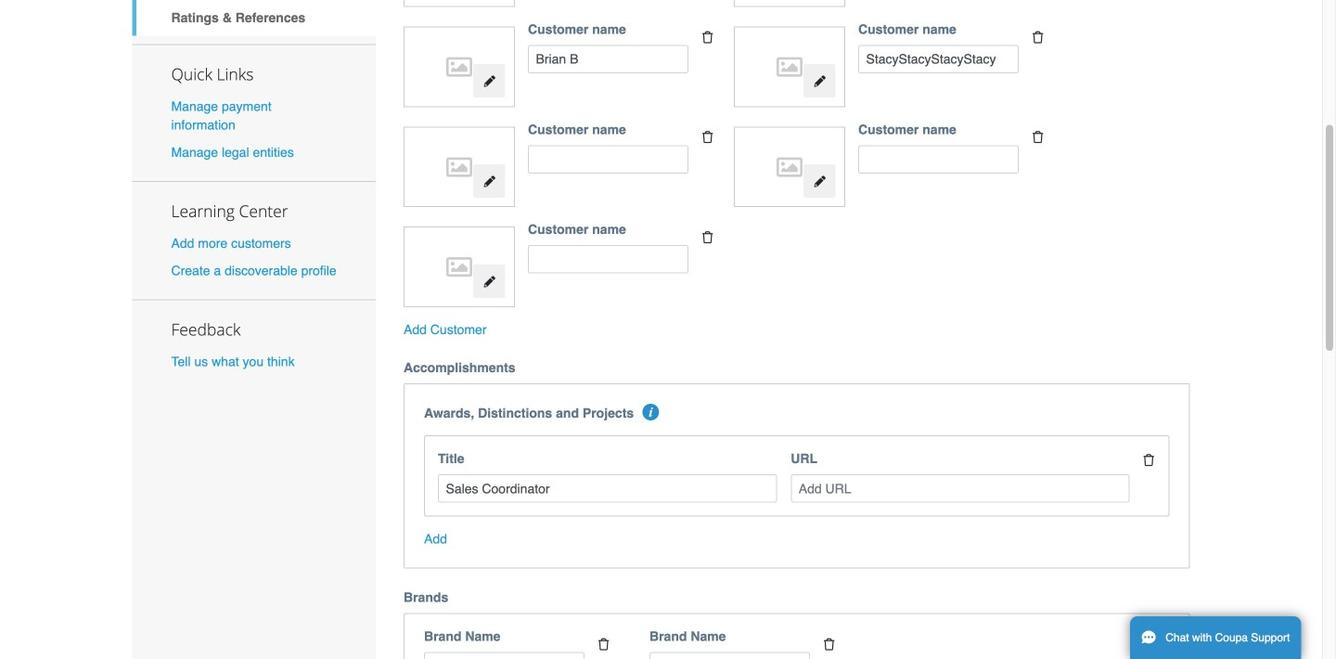 Task type: locate. For each thing, give the bounding box(es) containing it.
Add URL text field
[[791, 475, 1130, 503]]

logo image
[[413, 36, 506, 98], [744, 36, 836, 98], [413, 136, 506, 198], [744, 136, 836, 198], [413, 236, 506, 298]]

None text field
[[528, 45, 689, 73], [859, 45, 1019, 73], [528, 45, 689, 73], [859, 45, 1019, 73]]

None text field
[[528, 145, 689, 173], [859, 145, 1019, 173], [528, 245, 689, 274], [424, 652, 585, 659], [650, 652, 811, 659], [528, 145, 689, 173], [859, 145, 1019, 173], [528, 245, 689, 274], [424, 652, 585, 659], [650, 652, 811, 659]]

additional information image
[[643, 404, 660, 421]]

change image image
[[483, 75, 496, 88], [814, 75, 827, 88], [483, 175, 496, 188], [814, 175, 827, 188], [483, 275, 496, 288]]



Task type: vqa. For each thing, say whether or not it's contained in the screenshot.
right Performance
no



Task type: describe. For each thing, give the bounding box(es) containing it.
Add title text field
[[438, 475, 777, 503]]



